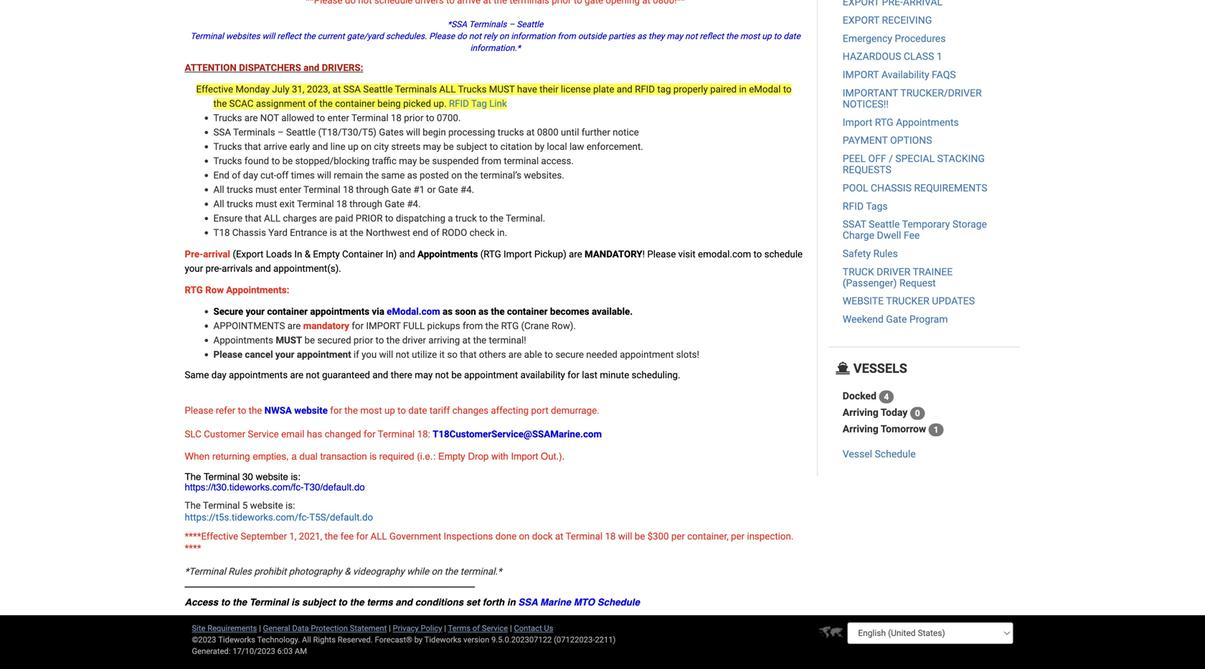 Task type: locate. For each thing, give the bounding box(es) containing it.
0 vertical spatial 1
[[937, 51, 943, 63]]

2 vertical spatial up
[[385, 405, 395, 417]]

1 horizontal spatial by
[[535, 141, 545, 152]]

1 horizontal spatial most
[[740, 31, 760, 41]]

all
[[439, 84, 456, 95], [264, 213, 281, 224], [371, 531, 387, 543]]

subject down ____________________________________________________________________
[[302, 597, 336, 608]]

websites.
[[524, 170, 565, 181]]

terminal up charges
[[297, 198, 334, 210]]

0 horizontal spatial ssa
[[213, 127, 231, 138]]

to left schedule
[[754, 249, 762, 260]]

most inside *ssa terminals – seattle terminal websites will reflect the current gate/yard schedules. please do not rely on information from outside parties as they may not reflect the most up to date information.*
[[740, 31, 760, 41]]

on right rely
[[499, 31, 509, 41]]

in right paired
[[739, 84, 747, 95]]

to right able
[[545, 349, 553, 361]]

2 vertical spatial all
[[371, 531, 387, 543]]

must inside effective monday july 31, 2023, at ssa seattle terminals all trucks must have their license plate and rfid tag properly paired in emodal to the scac assignment of the container being picked up.
[[489, 84, 515, 95]]

1 horizontal spatial in
[[739, 84, 747, 95]]

prior up you
[[354, 335, 373, 346]]

1 horizontal spatial appointments
[[418, 249, 478, 260]]

0 vertical spatial website
[[294, 405, 328, 417]]

18 up paid
[[336, 198, 347, 210]]

0 horizontal spatial #4.
[[407, 198, 421, 210]]

customer
[[204, 429, 245, 440]]

contact us link
[[514, 624, 554, 633]]

import inside export receiving emergency procedures hazardous class 1 import availability faqs important trucker/driver notices!! import rtg appointments payment options peel off / special stacking requests pool chassis requirements rfid tags ssat seattle temporary storage charge dwell fee safety rules truck driver trainee (passenger) request website trucker updates weekend gate program
[[843, 116, 873, 128]]

0 horizontal spatial by
[[414, 635, 423, 645]]

rtg
[[875, 116, 894, 128], [185, 285, 203, 296], [501, 320, 519, 332]]

policy
[[421, 624, 442, 633]]

on inside *ssa terminals – seattle terminal websites will reflect the current gate/yard schedules. please do not rely on information from outside parties as they may not reflect the most up to date information.*
[[499, 31, 509, 41]]

3 | from the left
[[444, 624, 446, 633]]

1 must from the top
[[256, 184, 277, 196]]

terminal up the general at the bottom left of the page
[[250, 597, 289, 608]]

1 per from the left
[[671, 531, 685, 543]]

terminals up rely
[[469, 19, 507, 29]]

begin
[[423, 127, 446, 138]]

subject inside trucks are not allowed to enter terminal 18 prior to 0700. ssa terminals – seattle (t18/t30/t5) gates will begin processing trucks at 0800 until further notice trucks that arrive early and line up on city streets may be subject to citation by local law enforcement. trucks found to be stopped/blocking traffic may be suspended from terminal access. end of day cut-off times will remain the same as posted on the terminal's websites. all trucks must enter terminal 18 through gate #1 or gate #4. all trucks must exit terminal 18 through gate #4. ensure that all charges are paid prior to dispatching a truck to the terminal. t18 chassis yard entrance is at the northwest end of rodo check in.
[[456, 141, 487, 152]]

2 vertical spatial from
[[463, 320, 483, 332]]

rules inside export receiving emergency procedures hazardous class 1 import availability faqs important trucker/driver notices!! import rtg appointments payment options peel off / special stacking requests pool chassis requirements rfid tags ssat seattle temporary storage charge dwell fee safety rules truck driver trainee (passenger) request website trucker updates weekend gate program
[[874, 248, 898, 260]]

the inside the terminal 5 website is: https://t5s.tideworks.com/fc-t5s/default.do
[[185, 500, 201, 512]]

tideworks
[[425, 635, 462, 645]]

terminal inside the terminal 5 website is: https://t5s.tideworks.com/fc-t5s/default.do
[[203, 500, 240, 512]]

0 vertical spatial appointments
[[310, 306, 370, 318]]

2 | from the left
[[389, 624, 391, 633]]

will
[[262, 31, 275, 41], [406, 127, 420, 138], [317, 170, 331, 181], [379, 349, 393, 361], [618, 531, 632, 543]]

at inside secure your container appointments via emodal.com as soon as the container becomes available. appointments are mandatory for import full pickups from the rtg (crane row). appointments must be secured prior to the driver arriving at the terminal! please cancel your appointment if you will not utilize it so that others are able to secure needed appointment slots!
[[462, 335, 471, 346]]

0 vertical spatial all
[[213, 184, 224, 196]]

reserved.
[[338, 635, 373, 645]]

import
[[843, 69, 879, 81], [366, 320, 401, 332]]

seattle
[[517, 19, 543, 29], [363, 84, 393, 95], [286, 127, 316, 138], [869, 219, 900, 230]]

1 vertical spatial #4.
[[407, 198, 421, 210]]

31,
[[292, 84, 305, 95]]

on left dock
[[519, 531, 530, 543]]

all right fee
[[371, 531, 387, 543]]

t18
[[213, 227, 230, 239]]

date inside *ssa terminals – seattle terminal websites will reflect the current gate/yard schedules. please do not rely on information from outside parties as they may not reflect the most up to date information.*
[[784, 31, 801, 41]]

0 vertical spatial service
[[248, 429, 279, 440]]

0 vertical spatial day
[[243, 170, 258, 181]]

the inside the terminal 30 website is: https://t30.tideworks.com/fc-t30/default.do
[[185, 471, 201, 483]]

1 horizontal spatial rules
[[874, 248, 898, 260]]

©2023 tideworks
[[192, 635, 255, 645]]

1 vertical spatial all
[[264, 213, 281, 224]]

0 vertical spatial rfid
[[635, 84, 655, 95]]

schedule down tomorrow
[[875, 448, 916, 460]]

1 horizontal spatial ssa
[[343, 84, 361, 95]]

0 vertical spatial import
[[843, 69, 879, 81]]

full
[[403, 320, 425, 332]]

0 vertical spatial import
[[843, 116, 873, 128]]

appointments inside secure your container appointments via emodal.com as soon as the container becomes available. appointments are mandatory for import full pickups from the rtg (crane row). appointments must be secured prior to the driver arriving at the terminal! please cancel your appointment if you will not utilize it so that others are able to secure needed appointment slots!
[[213, 335, 273, 346]]

scac
[[229, 98, 254, 109]]

2 vertical spatial your
[[275, 349, 294, 361]]

arriving up the vessel
[[843, 423, 879, 435]]

rtg left row
[[185, 285, 203, 296]]

temporary
[[902, 219, 950, 230]]

1 vertical spatial subject
[[302, 597, 336, 608]]

0 horizontal spatial all
[[264, 213, 281, 224]]

t30/default.do
[[304, 482, 365, 493]]

1 horizontal spatial up
[[385, 405, 395, 417]]

0 vertical spatial through
[[356, 184, 389, 196]]

mandatory
[[303, 320, 349, 332]]

terminal!
[[489, 335, 526, 346]]

will right you
[[379, 349, 393, 361]]

general data protection statement link
[[263, 624, 387, 633]]

18 inside ****effective september 1, 2021, the fee for all government inspections done on dock at terminal 18 will be $300 per container, per inspection. ****
[[605, 531, 616, 543]]

1 horizontal spatial rfid
[[635, 84, 655, 95]]

us
[[544, 624, 554, 633]]

most up changed on the bottom left of page
[[360, 405, 382, 417]]

minute
[[600, 370, 629, 381]]

do
[[457, 31, 467, 41]]

is: for the terminal 5 website is:
[[286, 500, 295, 512]]

at right 2023,
[[333, 84, 341, 95]]

rfid left tag
[[635, 84, 655, 95]]

2 vertical spatial trucks
[[227, 198, 253, 210]]

1 vertical spatial empty
[[438, 451, 465, 462]]

****
[[185, 543, 201, 554]]

seattle inside effective monday july 31, 2023, at ssa seattle terminals all trucks must have their license plate and rfid tag properly paired in emodal to the scac assignment of the container being picked up.
[[363, 84, 393, 95]]

terminals inside *ssa terminals – seattle terminal websites will reflect the current gate/yard schedules. please do not rely on information from outside parties as they may not reflect the most up to date information.*
[[469, 19, 507, 29]]

and right plate
[[617, 84, 633, 95]]

0 vertical spatial most
[[740, 31, 760, 41]]

1 vertical spatial up
[[348, 141, 359, 152]]

(passenger)
[[843, 277, 897, 289]]

access.
[[541, 155, 574, 167]]

appointments
[[310, 306, 370, 318], [229, 370, 288, 381]]

is: inside the terminal 5 website is: https://t5s.tideworks.com/fc-t5s/default.do
[[286, 500, 295, 512]]

0 vertical spatial by
[[535, 141, 545, 152]]

website for the terminal 30 website is:
[[256, 471, 288, 483]]

from
[[558, 31, 576, 41], [481, 155, 502, 167], [463, 320, 483, 332]]

& inside *terminal rules prohibit photography & videography while on the terminal.* ____________________________________________________________________
[[345, 566, 351, 578]]

will inside ****effective september 1, 2021, the fee for all government inspections done on dock at terminal 18 will be $300 per container, per inspection. ****
[[618, 531, 632, 543]]

0 vertical spatial rules
[[874, 248, 898, 260]]

0 vertical spatial a
[[448, 213, 453, 224]]

is down paid
[[330, 227, 337, 239]]

ssa up contact
[[518, 597, 538, 608]]

schedule right the mto
[[598, 597, 640, 608]]

to down there
[[398, 405, 406, 417]]

0 vertical spatial appointments
[[896, 116, 959, 128]]

2 horizontal spatial appointments
[[896, 116, 959, 128]]

ssa inside effective monday july 31, 2023, at ssa seattle terminals all trucks must have their license plate and rfid tag properly paired in emodal to the scac assignment of the container being picked up.
[[343, 84, 361, 95]]

all up ensure
[[213, 198, 224, 210]]

2 vertical spatial appointments
[[213, 335, 273, 346]]

0 vertical spatial date
[[784, 31, 801, 41]]

rodo
[[442, 227, 467, 239]]

gate inside export receiving emergency procedures hazardous class 1 import availability faqs important trucker/driver notices!! import rtg appointments payment options peel off / special stacking requests pool chassis requirements rfid tags ssat seattle temporary storage charge dwell fee safety rules truck driver trainee (passenger) request website trucker updates weekend gate program
[[886, 314, 907, 325]]

not
[[469, 31, 482, 41], [685, 31, 698, 41], [396, 349, 410, 361], [306, 370, 320, 381], [435, 370, 449, 381]]

1 inside export receiving emergency procedures hazardous class 1 import availability faqs important trucker/driver notices!! import rtg appointments payment options peel off / special stacking requests pool chassis requirements rfid tags ssat seattle temporary storage charge dwell fee safety rules truck driver trainee (passenger) request website trucker updates weekend gate program
[[937, 51, 943, 63]]

1 vertical spatial service
[[482, 624, 508, 633]]

0 horizontal spatial appointments
[[213, 335, 273, 346]]

appointments down cancel
[[229, 370, 288, 381]]

to down the arrive
[[272, 155, 280, 167]]

1 vertical spatial import
[[366, 320, 401, 332]]

#1
[[414, 184, 425, 196]]

that up the chassis
[[245, 213, 262, 224]]

to up emodal
[[774, 31, 782, 41]]

prohibit
[[254, 566, 287, 578]]

https://t5s.tideworks.com/fc-t5s/default.do link
[[185, 512, 373, 523]]

general
[[263, 624, 290, 633]]

____________________________________________________________________
[[185, 578, 475, 590]]

terminal down times
[[304, 184, 341, 196]]

all inside effective monday july 31, 2023, at ssa seattle terminals all trucks must have their license plate and rfid tag properly paired in emodal to the scac assignment of the container being picked up.
[[439, 84, 456, 95]]

to inside *ssa terminals – seattle terminal websites will reflect the current gate/yard schedules. please do not rely on information from outside parties as they may not reflect the most up to date information.*
[[774, 31, 782, 41]]

all inside 'site requirements | general data protection statement | privacy policy | terms of service | contact us ©2023 tideworks technology. all rights reserved. forecast® by tideworks version 9.5.0.202307122 (07122023-2211) generated: 17/10/2023 6:03 am'
[[302, 635, 311, 645]]

a up rodo
[[448, 213, 453, 224]]

import down via
[[366, 320, 401, 332]]

has
[[307, 429, 322, 440]]

t5s/default.do
[[309, 512, 373, 523]]

ssa down drivers:
[[343, 84, 361, 95]]

important
[[843, 87, 898, 99]]

law
[[570, 141, 584, 152]]

service inside 'site requirements | general data protection statement | privacy policy | terms of service | contact us ©2023 tideworks technology. all rights reserved. forecast® by tideworks version 9.5.0.202307122 (07122023-2211) generated: 17/10/2023 6:03 am'
[[482, 624, 508, 633]]

&
[[305, 249, 311, 260], [345, 566, 351, 578]]

all up yard on the top of page
[[264, 213, 281, 224]]

at inside ****effective september 1, 2021, the fee for all government inspections done on dock at terminal 18 will be $300 per container, per inspection. ****
[[555, 531, 564, 543]]

1 horizontal spatial prior
[[404, 112, 424, 124]]

as right soon
[[479, 306, 489, 318]]

1 vertical spatial rtg
[[185, 285, 203, 296]]

at inside effective monday july 31, 2023, at ssa seattle terminals all trucks must have their license plate and rfid tag properly paired in emodal to the scac assignment of the container being picked up.
[[333, 84, 341, 95]]

out.).
[[541, 451, 565, 462]]

terminal inside the terminal 30 website is: https://t30.tideworks.com/fc-t30/default.do
[[204, 471, 240, 483]]

enter up '(t18/t30/t5)'
[[328, 112, 349, 124]]

ensure
[[213, 213, 243, 224]]

with
[[492, 451, 509, 462]]

seattle down tags
[[869, 219, 900, 230]]

government
[[390, 531, 441, 543]]

up down there
[[385, 405, 395, 417]]

1 vertical spatial rfid
[[449, 98, 469, 109]]

reflect up the attention dispatchers and drivers:
[[277, 31, 301, 41]]

terms
[[448, 624, 471, 633]]

must down 'cut-'
[[256, 184, 277, 196]]

truck
[[843, 266, 874, 278]]

is: inside the terminal 30 website is: https://t30.tideworks.com/fc-t30/default.do
[[291, 471, 300, 483]]

dual
[[300, 451, 318, 462]]

access to the terminal is subject to the terms and conditions set forth in ssa marine mto schedule
[[185, 597, 640, 608]]

please inside secure your container appointments via emodal.com as soon as the container becomes available. appointments are mandatory for import full pickups from the rtg (crane row). appointments must be secured prior to the driver arriving at the terminal! please cancel your appointment if you will not utilize it so that others are able to secure needed appointment slots!
[[213, 349, 243, 361]]

1 horizontal spatial a
[[448, 213, 453, 224]]

terminal up attention in the top left of the page
[[190, 31, 224, 41]]

appointment up scheduling.
[[620, 349, 674, 361]]

0
[[915, 408, 920, 419]]

up right line
[[348, 141, 359, 152]]

0 horizontal spatial in
[[507, 597, 516, 608]]

changed
[[325, 429, 361, 440]]

1 horizontal spatial all
[[371, 531, 387, 543]]

1 horizontal spatial appointments
[[310, 306, 370, 318]]

rfid up 0700.
[[449, 98, 469, 109]]

schedule
[[765, 249, 803, 260]]

(export
[[233, 249, 264, 260]]

emodal.com
[[696, 249, 751, 260]]

0 vertical spatial in
[[739, 84, 747, 95]]

1 horizontal spatial appointment
[[464, 370, 518, 381]]

2 vertical spatial rtg
[[501, 320, 519, 332]]

seattle up being
[[363, 84, 393, 95]]

prior inside secure your container appointments via emodal.com as soon as the container becomes available. appointments are mandatory for import full pickups from the rtg (crane row). appointments must be secured prior to the driver arriving at the terminal! please cancel your appointment if you will not utilize it so that others are able to secure needed appointment slots!
[[354, 335, 373, 346]]

0 vertical spatial rtg
[[875, 116, 894, 128]]

appointments down rodo
[[418, 249, 478, 260]]

0 vertical spatial prior
[[404, 112, 424, 124]]

2 arriving from the top
[[843, 423, 879, 435]]

& right 'in'
[[305, 249, 311, 260]]

prior
[[404, 112, 424, 124], [354, 335, 373, 346]]

to inside to schedule your pre-arrivals and appointment(s).
[[754, 249, 762, 260]]

stacking
[[938, 153, 985, 165]]

be left "$300"
[[635, 531, 645, 543]]

the inside *terminal rules prohibit photography & videography while on the terminal.* ____________________________________________________________________
[[445, 566, 458, 578]]

terminal right dock
[[566, 531, 603, 543]]

1 horizontal spatial subject
[[456, 141, 487, 152]]

trucks up ensure
[[227, 198, 253, 210]]

may right the they
[[667, 31, 683, 41]]

0 horizontal spatial empty
[[313, 249, 340, 260]]

2 vertical spatial that
[[460, 349, 477, 361]]

protection
[[311, 624, 348, 633]]

2 reflect from the left
[[700, 31, 724, 41]]

trucks down 'end'
[[227, 184, 253, 196]]

please left cancel
[[213, 349, 243, 361]]

0 vertical spatial enter
[[328, 112, 349, 124]]

2 the from the top
[[185, 500, 201, 512]]

6:03
[[277, 647, 293, 656]]

0 vertical spatial that
[[244, 141, 261, 152]]

1 vertical spatial appointments
[[229, 370, 288, 381]]

for inside ****effective september 1, 2021, the fee for all government inspections done on dock at terminal 18 will be $300 per container, per inspection. ****
[[356, 531, 368, 543]]

end
[[213, 170, 230, 181]]

not down it
[[435, 370, 449, 381]]

rules
[[874, 248, 898, 260], [228, 566, 252, 578]]

1 vertical spatial import
[[504, 249, 532, 260]]

seattle up early
[[286, 127, 316, 138]]

import inside export receiving emergency procedures hazardous class 1 import availability faqs important trucker/driver notices!! import rtg appointments payment options peel off / special stacking requests pool chassis requirements rfid tags ssat seattle temporary storage charge dwell fee safety rules truck driver trainee (passenger) request website trucker updates weekend gate program
[[843, 69, 879, 81]]

0 vertical spatial all
[[439, 84, 456, 95]]

of up version at the left of the page
[[473, 624, 480, 633]]

1 horizontal spatial container
[[335, 98, 375, 109]]

appointments
[[213, 320, 285, 332]]

is inside trucks are not allowed to enter terminal 18 prior to 0700. ssa terminals – seattle (t18/t30/t5) gates will begin processing trucks at 0800 until further notice trucks that arrive early and line up on city streets may be subject to citation by local law enforcement. trucks found to be stopped/blocking traffic may be suspended from terminal access. end of day cut-off times will remain the same as posted on the terminal's websites. all trucks must enter terminal 18 through gate #1 or gate #4. all trucks must exit terminal 18 through gate #4. ensure that all charges are paid prior to dispatching a truck to the terminal. t18 chassis yard entrance is at the northwest end of rodo check in.
[[330, 227, 337, 239]]

faqs
[[932, 69, 956, 81]]

from left outside
[[558, 31, 576, 41]]

from inside secure your container appointments via emodal.com as soon as the container becomes available. appointments are mandatory for import full pickups from the rtg (crane row). appointments must be secured prior to the driver arriving at the terminal! please cancel your appointment if you will not utilize it so that others are able to secure needed appointment slots!
[[463, 320, 483, 332]]

must
[[256, 184, 277, 196], [256, 198, 277, 210]]

in right forth
[[507, 597, 516, 608]]

2 horizontal spatial ssa
[[518, 597, 538, 608]]

0 vertical spatial must
[[489, 84, 515, 95]]

nwsa
[[265, 405, 292, 417]]

being
[[378, 98, 401, 109]]

to schedule your pre-arrivals and appointment(s).
[[185, 249, 803, 274]]

website inside the terminal 30 website is: https://t30.tideworks.com/fc-t30/default.do
[[256, 471, 288, 483]]

0 horizontal spatial subject
[[302, 597, 336, 608]]

off
[[869, 153, 887, 165]]

| up the "forecast®"
[[389, 624, 391, 633]]

are down terminal!
[[509, 349, 522, 361]]

rfid up the ssat
[[843, 200, 864, 212]]

of inside effective monday july 31, 2023, at ssa seattle terminals all trucks must have their license plate and rfid tag properly paired in emodal to the scac assignment of the container being picked up.
[[308, 98, 317, 109]]

the
[[303, 31, 316, 41], [726, 31, 738, 41], [213, 98, 227, 109], [319, 98, 333, 109], [365, 170, 379, 181], [465, 170, 478, 181], [490, 213, 504, 224], [350, 227, 364, 239], [491, 306, 505, 318], [485, 320, 499, 332], [387, 335, 400, 346], [473, 335, 487, 346], [249, 405, 262, 417], [345, 405, 358, 417], [325, 531, 338, 543], [445, 566, 458, 578], [233, 597, 247, 608], [350, 597, 364, 608]]

appointments up mandatory
[[310, 306, 370, 318]]

please up slc
[[185, 405, 213, 417]]

0 vertical spatial up
[[762, 31, 772, 41]]

all up am
[[302, 635, 311, 645]]

1 vertical spatial appointments
[[418, 249, 478, 260]]

are right pickup) on the top of the page
[[569, 249, 582, 260]]

for right fee
[[356, 531, 368, 543]]

day right same
[[211, 370, 227, 381]]

0 horizontal spatial is
[[291, 597, 299, 608]]

1 vertical spatial website
[[256, 471, 288, 483]]

– up the arrive
[[278, 127, 284, 138]]

privacy
[[393, 624, 419, 633]]

pool
[[843, 182, 868, 194]]

day inside trucks are not allowed to enter terminal 18 prior to 0700. ssa terminals – seattle (t18/t30/t5) gates will begin processing trucks at 0800 until further notice trucks that arrive early and line up on city streets may be subject to citation by local law enforcement. trucks found to be stopped/blocking traffic may be suspended from terminal access. end of day cut-off times will remain the same as posted on the terminal's websites. all trucks must enter terminal 18 through gate #1 or gate #4. all trucks must exit terminal 18 through gate #4. ensure that all charges are paid prior to dispatching a truck to the terminal. t18 chassis yard entrance is at the northwest end of rodo check in.
[[243, 170, 258, 181]]

2 horizontal spatial up
[[762, 31, 772, 41]]

container up (crane
[[507, 306, 548, 318]]

rules left prohibit
[[228, 566, 252, 578]]

that
[[244, 141, 261, 152], [245, 213, 262, 224], [460, 349, 477, 361]]

from up terminal's
[[481, 155, 502, 167]]

terminal left 5
[[203, 500, 240, 512]]

arriving
[[429, 335, 460, 346]]

$300
[[648, 531, 669, 543]]

0800
[[537, 127, 559, 138]]

import down in.
[[504, 249, 532, 260]]

1 reflect from the left
[[277, 31, 301, 41]]

service up version at the left of the page
[[482, 624, 508, 633]]

properly
[[674, 84, 708, 95]]

0 vertical spatial your
[[185, 263, 203, 274]]

please
[[429, 31, 455, 41], [647, 249, 676, 260], [213, 349, 243, 361], [185, 405, 213, 417]]

rfid inside export receiving emergency procedures hazardous class 1 import availability faqs important trucker/driver notices!! import rtg appointments payment options peel off / special stacking requests pool chassis requirements rfid tags ssat seattle temporary storage charge dwell fee safety rules truck driver trainee (passenger) request website trucker updates weekend gate program
[[843, 200, 864, 212]]

0 horizontal spatial most
[[360, 405, 382, 417]]

2 horizontal spatial appointment
[[620, 349, 674, 361]]

1 inside the docked 4 arriving today 0 arriving tomorrow 1
[[934, 425, 939, 435]]

of
[[308, 98, 317, 109], [232, 170, 241, 181], [431, 227, 440, 239], [473, 624, 480, 633]]

is:
[[291, 471, 300, 483], [286, 500, 295, 512]]

for up changed on the bottom left of page
[[330, 405, 342, 417]]

all inside trucks are not allowed to enter terminal 18 prior to 0700. ssa terminals – seattle (t18/t30/t5) gates will begin processing trucks at 0800 until further notice trucks that arrive early and line up on city streets may be subject to citation by local law enforcement. trucks found to be stopped/blocking traffic may be suspended from terminal access. end of day cut-off times will remain the same as posted on the terminal's websites. all trucks must enter terminal 18 through gate #1 or gate #4. all trucks must exit terminal 18 through gate #4. ensure that all charges are paid prior to dispatching a truck to the terminal. t18 chassis yard entrance is at the northwest end of rodo check in.
[[264, 213, 281, 224]]

ssa inside trucks are not allowed to enter terminal 18 prior to 0700. ssa terminals – seattle (t18/t30/t5) gates will begin processing trucks at 0800 until further notice trucks that arrive early and line up on city streets may be subject to citation by local law enforcement. trucks found to be stopped/blocking traffic may be suspended from terminal access. end of day cut-off times will remain the same as posted on the terminal's websites. all trucks must enter terminal 18 through gate #1 or gate #4. all trucks must exit terminal 18 through gate #4. ensure that all charges are paid prior to dispatching a truck to the terminal. t18 chassis yard entrance is at the northwest end of rodo check in.
[[213, 127, 231, 138]]

9.5.0.202307122
[[492, 635, 552, 645]]

2 horizontal spatial is
[[370, 451, 377, 462]]

1 vertical spatial your
[[246, 306, 265, 318]]

as
[[637, 31, 646, 41], [407, 170, 417, 181], [443, 306, 453, 318], [479, 306, 489, 318]]

0 horizontal spatial container
[[267, 306, 308, 318]]

0 horizontal spatial your
[[185, 263, 203, 274]]

will up streets
[[406, 127, 420, 138]]

your down pre-
[[185, 263, 203, 274]]

attention
[[185, 62, 237, 74]]

2 horizontal spatial container
[[507, 306, 548, 318]]

arriving down docked
[[843, 407, 879, 419]]

by down 0800 on the left top
[[535, 141, 545, 152]]

be down mandatory
[[305, 335, 315, 346]]

2 must from the top
[[256, 198, 277, 210]]

– inside trucks are not allowed to enter terminal 18 prior to 0700. ssa terminals – seattle (t18/t30/t5) gates will begin processing trucks at 0800 until further notice trucks that arrive early and line up on city streets may be subject to citation by local law enforcement. trucks found to be stopped/blocking traffic may be suspended from terminal access. end of day cut-off times will remain the same as posted on the terminal's websites. all trucks must enter terminal 18 through gate #1 or gate #4. all trucks must exit terminal 18 through gate #4. ensure that all charges are paid prior to dispatching a truck to the terminal. t18 chassis yard entrance is at the northwest end of rodo check in.
[[278, 127, 284, 138]]

rtg up terminal!
[[501, 320, 519, 332]]

1 vertical spatial is:
[[286, 500, 295, 512]]

#4. up 'truck'
[[461, 184, 474, 196]]

import up important
[[843, 69, 879, 81]]

0700.
[[437, 112, 461, 124]]

18 left "$300"
[[605, 531, 616, 543]]

1 vertical spatial by
[[414, 635, 423, 645]]

by inside trucks are not allowed to enter terminal 18 prior to 0700. ssa terminals – seattle (t18/t30/t5) gates will begin processing trucks at 0800 until further notice trucks that arrive early and line up on city streets may be subject to citation by local law enforcement. trucks found to be stopped/blocking traffic may be suspended from terminal access. end of day cut-off times will remain the same as posted on the terminal's websites. all trucks must enter terminal 18 through gate #1 or gate #4. all trucks must exit terminal 18 through gate #4. ensure that all charges are paid prior to dispatching a truck to the terminal. t18 chassis yard entrance is at the northwest end of rodo check in.
[[535, 141, 545, 152]]

2 vertical spatial import
[[511, 451, 538, 462]]

drop
[[468, 451, 489, 462]]

in)
[[386, 249, 397, 260]]

2 vertical spatial website
[[250, 500, 283, 512]]

please inside *ssa terminals – seattle terminal websites will reflect the current gate/yard schedules. please do not rely on information from outside parties as they may not reflect the most up to date information.*
[[429, 31, 455, 41]]

from inside *ssa terminals – seattle terminal websites will reflect the current gate/yard schedules. please do not rely on information from outside parties as they may not reflect the most up to date information.*
[[558, 31, 576, 41]]

via
[[372, 306, 384, 318]]

as inside *ssa terminals – seattle terminal websites will reflect the current gate/yard schedules. please do not rely on information from outside parties as they may not reflect the most up to date information.*
[[637, 31, 646, 41]]

attention dispatchers and drivers:
[[185, 62, 363, 74]]

1 vertical spatial in
[[507, 597, 516, 608]]

rtg up payment options link
[[875, 116, 894, 128]]

1 horizontal spatial import
[[843, 69, 879, 81]]

website inside the terminal 5 website is: https://t5s.tideworks.com/fc-t5s/default.do
[[250, 500, 283, 512]]

special
[[896, 153, 935, 165]]

ssa marine mto schedule link
[[518, 597, 640, 608]]

to down ____________________________________________________________________
[[338, 597, 347, 608]]

drivers:
[[322, 62, 363, 74]]

of down 2023,
[[308, 98, 317, 109]]

0 horizontal spatial enter
[[280, 184, 301, 196]]

1 vertical spatial arriving
[[843, 423, 879, 435]]

1 the from the top
[[185, 471, 201, 483]]

through down same
[[356, 184, 389, 196]]

0 vertical spatial is:
[[291, 471, 300, 483]]

and inside to schedule your pre-arrivals and appointment(s).
[[255, 263, 271, 274]]



Task type: describe. For each thing, give the bounding box(es) containing it.
1 vertical spatial trucks
[[227, 184, 253, 196]]

on left city
[[361, 141, 372, 152]]

be up suspended
[[444, 141, 454, 152]]

https://t30.tideworks.com/fc-t30/default.do link
[[185, 482, 365, 493]]

hazardous class 1 link
[[843, 51, 943, 63]]

utilize
[[412, 349, 437, 361]]

1 vertical spatial all
[[213, 198, 224, 210]]

effective
[[196, 84, 233, 95]]

data
[[292, 624, 309, 633]]

seattle inside *ssa terminals – seattle terminal websites will reflect the current gate/yard schedules. please do not rely on information from outside parties as they may not reflect the most up to date information.*
[[517, 19, 543, 29]]

2211)
[[595, 635, 616, 645]]

t18customerservice@ssamarine.com
[[433, 429, 602, 440]]

0 horizontal spatial appointment
[[297, 349, 351, 361]]

until
[[561, 127, 579, 138]]

1 vertical spatial schedule
[[598, 597, 640, 608]]

from inside trucks are not allowed to enter terminal 18 prior to 0700. ssa terminals – seattle (t18/t30/t5) gates will begin processing trucks at 0800 until further notice trucks that arrive early and line up on city streets may be subject to citation by local law enforcement. trucks found to be stopped/blocking traffic may be suspended from terminal access. end of day cut-off times will remain the same as posted on the terminal's websites. all trucks must enter terminal 18 through gate #1 or gate #4. all trucks must exit terminal 18 through gate #4. ensure that all charges are paid prior to dispatching a truck to the terminal. t18 chassis yard entrance is at the northwest end of rodo check in.
[[481, 155, 502, 167]]

pre-
[[206, 263, 222, 274]]

the inside ****effective september 1, 2021, the fee for all government inspections done on dock at terminal 18 will be $300 per container, per inspection. ****
[[325, 531, 338, 543]]

assignment
[[256, 98, 306, 109]]

are left mandatory
[[287, 320, 301, 332]]

the for https://t30.tideworks.com/fc-
[[185, 471, 201, 483]]

import inside secure your container appointments via emodal.com as soon as the container becomes available. appointments are mandatory for import full pickups from the rtg (crane row). appointments must be secured prior to the driver arriving at the terminal! please cancel your appointment if you will not utilize it so that others are able to secure needed appointment slots!
[[366, 320, 401, 332]]

that inside secure your container appointments via emodal.com as soon as the container becomes available. appointments are mandatory for import full pickups from the rtg (crane row). appointments must be secured prior to the driver arriving at the terminal! please cancel your appointment if you will not utilize it so that others are able to secure needed appointment slots!
[[460, 349, 477, 361]]

will inside *ssa terminals – seattle terminal websites will reflect the current gate/yard schedules. please do not rely on information from outside parties as they may not reflect the most up to date information.*
[[262, 31, 275, 41]]

2 vertical spatial is
[[291, 597, 299, 608]]

dispatching
[[396, 213, 446, 224]]

scheduling.
[[632, 370, 681, 381]]

may down streets
[[399, 155, 417, 167]]

for for 18:
[[364, 429, 376, 440]]

the terminal 5 website is: https://t5s.tideworks.com/fc-t5s/default.do
[[185, 500, 373, 523]]

last
[[582, 370, 598, 381]]

class
[[904, 51, 935, 63]]

soon
[[455, 306, 476, 318]]

current
[[318, 31, 345, 41]]

enforcement.
[[587, 141, 643, 152]]

1 horizontal spatial schedule
[[875, 448, 916, 460]]

all inside ****effective september 1, 2021, the fee for all government inspections done on dock at terminal 18 will be $300 per container, per inspection. ****
[[371, 531, 387, 543]]

container
[[342, 249, 383, 260]]

as inside trucks are not allowed to enter terminal 18 prior to 0700. ssa terminals – seattle (t18/t30/t5) gates will begin processing trucks at 0800 until further notice trucks that arrive early and line up on city streets may be subject to citation by local law enforcement. trucks found to be stopped/blocking traffic may be suspended from terminal access. end of day cut-off times will remain the same as posted on the terminal's websites. all trucks must enter terminal 18 through gate #1 or gate #4. all trucks must exit terminal 18 through gate #4. ensure that all charges are paid prior to dispatching a truck to the terminal. t18 chassis yard entrance is at the northwest end of rodo check in.
[[407, 170, 417, 181]]

and inside effective monday july 31, 2023, at ssa seattle terminals all trucks must have their license plate and rfid tag properly paired in emodal to the scac assignment of the container being picked up.
[[617, 84, 633, 95]]

be inside ****effective september 1, 2021, the fee for all government inspections done on dock at terminal 18 will be $300 per container, per inspection. ****
[[635, 531, 645, 543]]

chassis
[[871, 182, 912, 194]]

forth
[[483, 597, 505, 608]]

prior inside trucks are not allowed to enter terminal 18 prior to 0700. ssa terminals – seattle (t18/t30/t5) gates will begin processing trucks at 0800 until further notice trucks that arrive early and line up on city streets may be subject to citation by local law enforcement. trucks found to be stopped/blocking traffic may be suspended from terminal access. end of day cut-off times will remain the same as posted on the terminal's websites. all trucks must enter terminal 18 through gate #1 or gate #4. all trucks must exit terminal 18 through gate #4. ensure that all charges are paid prior to dispatching a truck to the terminal. t18 chassis yard entrance is at the northwest end of rodo check in.
[[404, 112, 424, 124]]

rfid tag link link
[[449, 98, 507, 109]]

to left the citation
[[490, 141, 498, 152]]

on inside *terminal rules prohibit photography & videography while on the terminal.* ____________________________________________________________________
[[431, 566, 442, 578]]

a inside trucks are not allowed to enter terminal 18 prior to 0700. ssa terminals – seattle (t18/t30/t5) gates will begin processing trucks at 0800 until further notice trucks that arrive early and line up on city streets may be subject to citation by local law enforcement. trucks found to be stopped/blocking traffic may be suspended from terminal access. end of day cut-off times will remain the same as posted on the terminal's websites. all trucks must enter terminal 18 through gate #1 or gate #4. all trucks must exit terminal 18 through gate #4. ensure that all charges are paid prior to dispatching a truck to the terminal. t18 chassis yard entrance is at the northwest end of rodo check in.
[[448, 213, 453, 224]]

0 horizontal spatial appointments
[[229, 370, 288, 381]]

city
[[374, 141, 389, 152]]

arrivals
[[222, 263, 253, 274]]

0 vertical spatial trucks
[[498, 127, 524, 138]]

to right "refer"
[[238, 405, 246, 417]]

18 up the gates
[[391, 112, 402, 124]]

at left 0800 on the left top
[[527, 127, 535, 138]]

not up nwsa website link
[[306, 370, 320, 381]]

may down utilize
[[415, 370, 433, 381]]

ship image
[[836, 362, 851, 375]]

to up you
[[376, 335, 384, 346]]

tag
[[658, 84, 671, 95]]

on inside ****effective september 1, 2021, the fee for all government inspections done on dock at terminal 18 will be $300 per container, per inspection. ****
[[519, 531, 530, 543]]

must inside secure your container appointments via emodal.com as soon as the container becomes available. appointments are mandatory for import full pickups from the rtg (crane row). appointments must be secured prior to the driver arriving at the terminal! please cancel your appointment if you will not utilize it so that others are able to secure needed appointment slots!
[[276, 335, 302, 346]]

0 horizontal spatial rfid
[[449, 98, 469, 109]]

of inside 'site requirements | general data protection statement | privacy policy | terms of service | contact us ©2023 tideworks technology. all rights reserved. forecast® by tideworks version 9.5.0.202307122 (07122023-2211) generated: 17/10/2023 6:03 am'
[[473, 624, 480, 633]]

0 horizontal spatial day
[[211, 370, 227, 381]]

and up 2023,
[[304, 62, 320, 74]]

allowed
[[281, 112, 314, 124]]

0 horizontal spatial a
[[292, 451, 297, 462]]

secured
[[317, 335, 351, 346]]

emodal
[[749, 84, 781, 95]]

and right terms
[[396, 597, 413, 608]]

times
[[291, 170, 315, 181]]

they
[[649, 31, 665, 41]]

conditions
[[415, 597, 464, 608]]

and right in) at the left of the page
[[399, 249, 415, 260]]

to up begin
[[426, 112, 435, 124]]

the for https://t5s.tideworks.com/fc-
[[185, 500, 201, 512]]

vessel
[[843, 448, 873, 460]]

– inside *ssa terminals – seattle terminal websites will reflect the current gate/yard schedules. please do not rely on information from outside parties as they may not reflect the most up to date information.*
[[509, 19, 515, 29]]

export receiving emergency procedures hazardous class 1 import availability faqs important trucker/driver notices!! import rtg appointments payment options peel off / special stacking requests pool chassis requirements rfid tags ssat seattle temporary storage charge dwell fee safety rules truck driver trainee (passenger) request website trucker updates weekend gate program
[[843, 14, 988, 325]]

check
[[470, 227, 495, 239]]

are left paid
[[319, 213, 333, 224]]

your inside to schedule your pre-arrivals and appointment(s).
[[185, 263, 203, 274]]

2 vertical spatial ssa
[[518, 597, 538, 608]]

tariff
[[430, 405, 450, 417]]

to right allowed
[[317, 112, 325, 124]]

1 vertical spatial most
[[360, 405, 382, 417]]

(i.e.:
[[417, 451, 436, 462]]

up inside *ssa terminals – seattle terminal websites will reflect the current gate/yard schedules. please do not rely on information from outside parties as they may not reflect the most up to date information.*
[[762, 31, 772, 41]]

row).
[[552, 320, 576, 332]]

traffic
[[372, 155, 397, 167]]

their
[[540, 84, 559, 95]]

emodal.com link
[[696, 249, 751, 260]]

terminals inside trucks are not allowed to enter terminal 18 prior to 0700. ssa terminals – seattle (t18/t30/t5) gates will begin processing trucks at 0800 until further notice trucks that arrive early and line up on city streets may be subject to citation by local law enforcement. trucks found to be stopped/blocking traffic may be suspended from terminal access. end of day cut-off times will remain the same as posted on the terminal's websites. all trucks must enter terminal 18 through gate #1 or gate #4. all trucks must exit terminal 18 through gate #4. ensure that all charges are paid prior to dispatching a truck to the terminal. t18 chassis yard entrance is at the northwest end of rodo check in.
[[233, 127, 275, 138]]

have
[[517, 84, 537, 95]]

dwell
[[877, 230, 902, 241]]

appointments inside secure your container appointments via emodal.com as soon as the container becomes available. appointments are mandatory for import full pickups from the rtg (crane row). appointments must be secured prior to the driver arriving at the terminal! please cancel your appointment if you will not utilize it so that others are able to secure needed appointment slots!
[[310, 306, 370, 318]]

website for the terminal 5 website is:
[[250, 500, 283, 512]]

weekend
[[843, 314, 884, 325]]

18:
[[417, 429, 430, 440]]

0 horizontal spatial service
[[248, 429, 279, 440]]

procedures
[[895, 32, 946, 44]]

18 down remain at the left top of the page
[[343, 184, 354, 196]]

vessels
[[851, 361, 908, 376]]

plate
[[593, 84, 615, 95]]

in inside effective monday july 31, 2023, at ssa seattle terminals all trucks must have their license plate and rfid tag properly paired in emodal to the scac assignment of the container being picked up.
[[739, 84, 747, 95]]

of right end
[[431, 227, 440, 239]]

as up pickups
[[443, 306, 453, 318]]

information
[[511, 31, 556, 41]]

for for most
[[330, 405, 342, 417]]

peel off / special stacking requests link
[[843, 153, 985, 176]]

please right !
[[647, 249, 676, 260]]

terminal.*
[[460, 566, 502, 578]]

1 horizontal spatial your
[[246, 306, 265, 318]]

are down scac
[[244, 112, 258, 124]]

will inside secure your container appointments via emodal.com as soon as the container becomes available. appointments are mandatory for import full pickups from the rtg (crane row). appointments must be secured prior to the driver arriving at the terminal! please cancel your appointment if you will not utilize it so that others are able to secure needed appointment slots!
[[379, 349, 393, 361]]

to up northwest
[[385, 213, 394, 224]]

vessel schedule
[[843, 448, 916, 460]]

nwsa website link
[[265, 405, 328, 417]]

pre-arrival (export loads in & empty container in) and appointments (rtg import pickup) are mandatory ! please visit
[[185, 249, 696, 260]]

docked 4 arriving today 0 arriving tomorrow 1
[[843, 390, 939, 435]]

appointments inside export receiving emergency procedures hazardous class 1 import availability faqs important trucker/driver notices!! import rtg appointments payment options peel off / special stacking requests pool chassis requirements rfid tags ssat seattle temporary storage charge dwell fee safety rules truck driver trainee (passenger) request website trucker updates weekend gate program
[[896, 116, 959, 128]]

1 vertical spatial that
[[245, 213, 262, 224]]

seattle inside export receiving emergency procedures hazardous class 1 import availability faqs important trucker/driver notices!! import rtg appointments payment options peel off / special stacking requests pool chassis requirements rfid tags ssat seattle temporary storage charge dwell fee safety rules truck driver trainee (passenger) request website trucker updates weekend gate program
[[869, 219, 900, 230]]

for inside secure your container appointments via emodal.com as soon as the container becomes available. appointments are mandatory for import full pickups from the rtg (crane row). appointments must be secured prior to the driver arriving at the terminal! please cancel your appointment if you will not utilize it so that others are able to secure needed appointment slots!
[[352, 320, 364, 332]]

be down the so
[[451, 370, 462, 381]]

storage
[[953, 219, 987, 230]]

same
[[381, 170, 405, 181]]

not right the they
[[685, 31, 698, 41]]

be inside secure your container appointments via emodal.com as soon as the container becomes available. appointments are mandatory for import full pickups from the rtg (crane row). appointments must be secured prior to the driver arriving at the terminal! please cancel your appointment if you will not utilize it so that others are able to secure needed appointment slots!
[[305, 335, 315, 346]]

up inside trucks are not allowed to enter terminal 18 prior to 0700. ssa terminals – seattle (t18/t30/t5) gates will begin processing trucks at 0800 until further notice trucks that arrive early and line up on city streets may be subject to citation by local law enforcement. trucks found to be stopped/blocking traffic may be suspended from terminal access. end of day cut-off times will remain the same as posted on the terminal's websites. all trucks must enter terminal 18 through gate #1 or gate #4. all trucks must exit terminal 18 through gate #4. ensure that all charges are paid prior to dispatching a truck to the terminal. t18 chassis yard entrance is at the northwest end of rodo check in.
[[348, 141, 359, 152]]

not right the do
[[469, 31, 482, 41]]

row
[[205, 285, 224, 296]]

1 horizontal spatial empty
[[438, 451, 465, 462]]

secure
[[556, 349, 584, 361]]

if
[[354, 349, 359, 361]]

by inside 'site requirements | general data protection statement | privacy policy | terms of service | contact us ©2023 tideworks technology. all rights reserved. forecast® by tideworks version 9.5.0.202307122 (07122023-2211) generated: 17/10/2023 6:03 am'
[[414, 635, 423, 645]]

safety
[[843, 248, 871, 260]]

set
[[466, 597, 480, 608]]

remain
[[334, 170, 363, 181]]

terminal inside *ssa terminals – seattle terminal websites will reflect the current gate/yard schedules. please do not rely on information from outside parties as they may not reflect the most up to date information.*
[[190, 31, 224, 41]]

trucks inside effective monday july 31, 2023, at ssa seattle terminals all trucks must have their license plate and rfid tag properly paired in emodal to the scac assignment of the container being picked up.
[[458, 84, 487, 95]]

end
[[413, 227, 428, 239]]

for for government
[[356, 531, 368, 543]]

available.
[[592, 306, 633, 318]]

1 vertical spatial through
[[350, 198, 382, 210]]

in.
[[497, 227, 507, 239]]

ssat
[[843, 219, 867, 230]]

be up off
[[282, 155, 293, 167]]

rtg inside export receiving emergency procedures hazardous class 1 import availability faqs important trucker/driver notices!! import rtg appointments payment options peel off / special stacking requests pool chassis requirements rfid tags ssat seattle temporary storage charge dwell fee safety rules truck driver trainee (passenger) request website trucker updates weekend gate program
[[875, 116, 894, 128]]

be up posted
[[419, 155, 430, 167]]

0 vertical spatial #4.
[[461, 184, 474, 196]]

emergency
[[843, 32, 893, 44]]

to inside effective monday july 31, 2023, at ssa seattle terminals all trucks must have their license plate and rfid tag properly paired in emodal to the scac assignment of the container being picked up.
[[783, 84, 792, 95]]

is: for the terminal 30 website is:
[[291, 471, 300, 483]]

terminal up required
[[378, 429, 415, 440]]

may inside *ssa terminals – seattle terminal websites will reflect the current gate/yard schedules. please do not rely on information from outside parties as they may not reflect the most up to date information.*
[[667, 31, 683, 41]]

1 | from the left
[[259, 624, 261, 633]]

not inside secure your container appointments via emodal.com as soon as the container becomes available. appointments are mandatory for import full pickups from the rtg (crane row). appointments must be secured prior to the driver arriving at the terminal! please cancel your appointment if you will not utilize it so that others are able to secure needed appointment slots!
[[396, 349, 410, 361]]

website trucker updates link
[[843, 295, 975, 307]]

and inside trucks are not allowed to enter terminal 18 prior to 0700. ssa terminals – seattle (t18/t30/t5) gates will begin processing trucks at 0800 until further notice trucks that arrive early and line up on city streets may be subject to citation by local law enforcement. trucks found to be stopped/blocking traffic may be suspended from terminal access. end of day cut-off times will remain the same as posted on the terminal's websites. all trucks must enter terminal 18 through gate #1 or gate #4. all trucks must exit terminal 18 through gate #4. ensure that all charges are paid prior to dispatching a truck to the terminal. t18 chassis yard entrance is at the northwest end of rodo check in.
[[312, 141, 328, 152]]

others
[[479, 349, 506, 361]]

line
[[331, 141, 346, 152]]

terminals inside effective monday july 31, 2023, at ssa seattle terminals all trucks must have their license plate and rfid tag properly paired in emodal to the scac assignment of the container being picked up.
[[395, 84, 437, 95]]

0 vertical spatial &
[[305, 249, 311, 260]]

0 vertical spatial empty
[[313, 249, 340, 260]]

truck
[[455, 213, 477, 224]]

weekend gate program link
[[843, 314, 948, 325]]

at down paid
[[339, 227, 348, 239]]

terminal's
[[480, 170, 522, 181]]

1 vertical spatial date
[[408, 405, 427, 417]]

rfid inside effective monday july 31, 2023, at ssa seattle terminals all trucks must have their license plate and rfid tag properly paired in emodal to the scac assignment of the container being picked up.
[[635, 84, 655, 95]]

will down stopped/blocking on the top left of the page
[[317, 170, 331, 181]]

seattle inside trucks are not allowed to enter terminal 18 prior to 0700. ssa terminals – seattle (t18/t30/t5) gates will begin processing trucks at 0800 until further notice trucks that arrive early and line up on city streets may be subject to citation by local law enforcement. trucks found to be stopped/blocking traffic may be suspended from terminal access. end of day cut-off times will remain the same as posted on the terminal's websites. all trucks must enter terminal 18 through gate #1 or gate #4. all trucks must exit terminal 18 through gate #4. ensure that all charges are paid prior to dispatching a truck to the terminal. t18 chassis yard entrance is at the northwest end of rodo check in.
[[286, 127, 316, 138]]

terminal down being
[[352, 112, 389, 124]]

1 arriving from the top
[[843, 407, 879, 419]]

of right 'end'
[[232, 170, 241, 181]]

early
[[290, 141, 310, 152]]

photography
[[289, 566, 342, 578]]

affecting
[[491, 405, 529, 417]]

are up nwsa website link
[[290, 370, 304, 381]]

stopped/blocking
[[295, 155, 370, 167]]

local
[[547, 141, 567, 152]]

container inside effective monday july 31, 2023, at ssa seattle terminals all trucks must have their license plate and rfid tag properly paired in emodal to the scac assignment of the container being picked up.
[[335, 98, 375, 109]]

rtg inside secure your container appointments via emodal.com as soon as the container becomes available. appointments are mandatory for import full pickups from the rtg (crane row). appointments must be secured prior to the driver arriving at the terminal! please cancel your appointment if you will not utilize it so that others are able to secure needed appointment slots!
[[501, 320, 519, 332]]

terminal inside ****effective september 1, 2021, the fee for all government inspections done on dock at terminal 18 will be $300 per container, per inspection. ****
[[566, 531, 603, 543]]

(07122023-
[[554, 635, 595, 645]]

parties
[[609, 31, 635, 41]]

for left last
[[568, 370, 580, 381]]

4 | from the left
[[510, 624, 512, 633]]

refer
[[216, 405, 235, 417]]

may down begin
[[423, 141, 441, 152]]

appointment(s).
[[273, 263, 341, 274]]

1 horizontal spatial enter
[[328, 112, 349, 124]]

(rtg
[[480, 249, 501, 260]]

to right access
[[221, 597, 230, 608]]

2 per from the left
[[731, 531, 745, 543]]

rules inside *terminal rules prohibit photography & videography while on the terminal.* ____________________________________________________________________
[[228, 566, 252, 578]]

on down suspended
[[451, 170, 462, 181]]

import for when returning empties, a dual transaction is required (i.e.: empty drop with import out.).
[[511, 451, 538, 462]]

to up check
[[479, 213, 488, 224]]

videography
[[353, 566, 405, 578]]

appointments:
[[226, 285, 289, 296]]

import for pre-arrival (export loads in & empty container in) and appointments (rtg import pickup) are mandatory ! please visit
[[504, 249, 532, 260]]



Task type: vqa. For each thing, say whether or not it's contained in the screenshot.
Terminal 18
no



